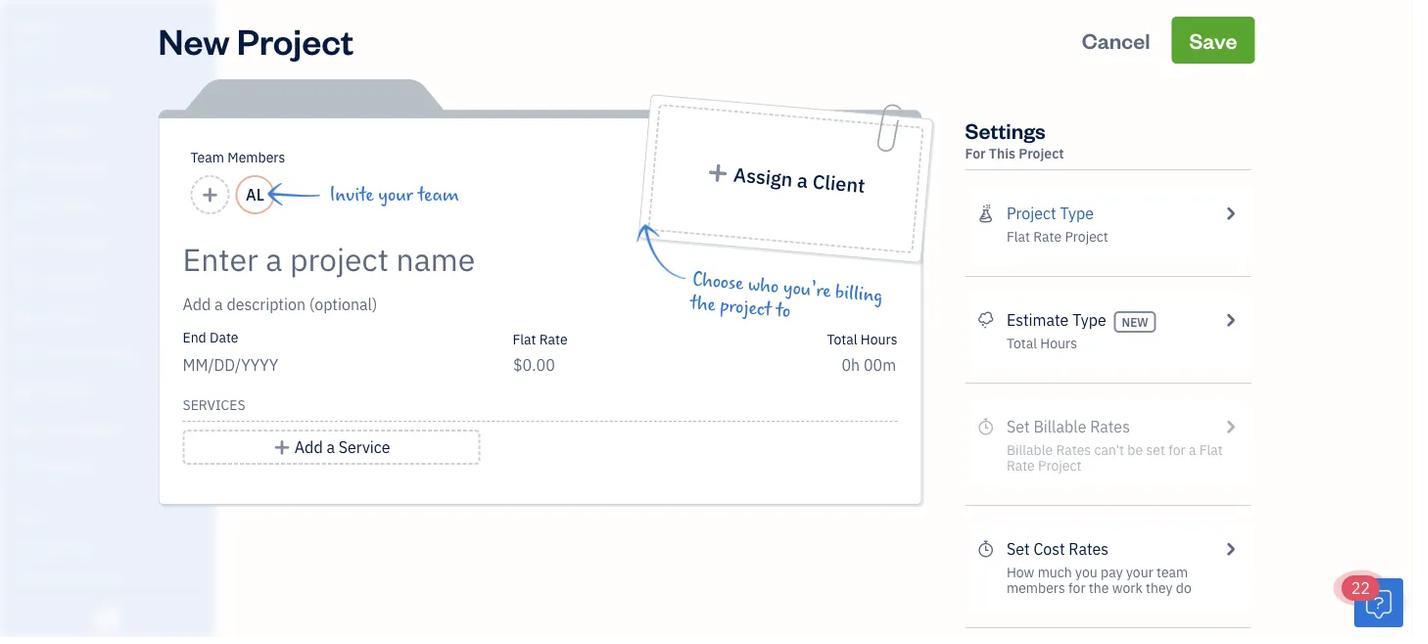 Task type: vqa. For each thing, say whether or not it's contained in the screenshot.
top 'Client'
no



Task type: locate. For each thing, give the bounding box(es) containing it.
1 vertical spatial flat
[[513, 330, 536, 348]]

the inside how much you pay your team members for the work they do
[[1089, 579, 1109, 597]]

the right for
[[1089, 579, 1109, 597]]

flat for flat rate project
[[1007, 228, 1030, 246]]

1 horizontal spatial rate
[[1034, 228, 1062, 246]]

your right pay
[[1126, 564, 1154, 582]]

main element
[[0, 0, 264, 638]]

for
[[965, 144, 986, 163]]

add a service
[[295, 437, 390, 458]]

dashboard image
[[13, 85, 36, 105]]

1 vertical spatial your
[[1126, 564, 1154, 582]]

rates
[[1069, 539, 1109, 560]]

type up flat rate project
[[1060, 203, 1094, 224]]

settings
[[965, 116, 1046, 144]]

2 vertical spatial chevronright image
[[1221, 538, 1239, 561]]

1 horizontal spatial the
[[1089, 579, 1109, 597]]

chart image
[[13, 420, 36, 440]]

invite
[[330, 184, 374, 206]]

to
[[775, 300, 792, 323]]

1 horizontal spatial team
[[1157, 564, 1188, 582]]

flat for flat rate
[[513, 330, 536, 348]]

hours down "estimate type"
[[1041, 334, 1077, 353]]

you
[[1076, 564, 1098, 582]]

apple
[[16, 17, 58, 38]]

rate
[[1034, 228, 1062, 246], [539, 330, 568, 348]]

al
[[246, 185, 264, 205]]

a inside 'button'
[[327, 437, 335, 458]]

your
[[378, 184, 413, 206], [1126, 564, 1154, 582]]

total
[[827, 330, 858, 348], [1007, 334, 1037, 353]]

add a service button
[[183, 430, 481, 465]]

1 horizontal spatial your
[[1126, 564, 1154, 582]]

new
[[158, 17, 230, 63]]

save button
[[1172, 17, 1255, 64]]

0 vertical spatial team
[[418, 184, 459, 206]]

your inside how much you pay your team members for the work they do
[[1126, 564, 1154, 582]]

team
[[418, 184, 459, 206], [1157, 564, 1188, 582]]

1 horizontal spatial plus image
[[706, 162, 730, 184]]

End date in  format text field
[[183, 355, 421, 376]]

end date
[[183, 329, 238, 347]]

a
[[796, 167, 809, 194], [327, 437, 335, 458]]

assign a client button
[[648, 104, 924, 254]]

freshbooks image
[[92, 606, 123, 630]]

team up project name text box
[[418, 184, 459, 206]]

type
[[1060, 203, 1094, 224], [1073, 310, 1107, 331]]

1 vertical spatial rate
[[539, 330, 568, 348]]

plus image inside add a service 'button'
[[273, 436, 291, 459]]

a for assign
[[796, 167, 809, 194]]

flat up 'amount (usd)' text box
[[513, 330, 536, 348]]

estimate type
[[1007, 310, 1107, 331]]

0 vertical spatial chevronright image
[[1221, 202, 1239, 225]]

0 horizontal spatial total
[[827, 330, 858, 348]]

1 chevronright image from the top
[[1221, 202, 1239, 225]]

a for add
[[327, 437, 335, 458]]

apple owner
[[16, 17, 58, 55]]

3 chevronright image from the top
[[1221, 538, 1239, 561]]

expense image
[[13, 271, 36, 291]]

for
[[1069, 579, 1086, 597]]

0 vertical spatial the
[[690, 293, 717, 316]]

team right work
[[1157, 564, 1188, 582]]

Amount (USD) text field
[[513, 355, 556, 376]]

total hours
[[827, 330, 898, 348], [1007, 334, 1077, 353]]

hours up hourly budget text box on the right bottom
[[861, 330, 898, 348]]

0 horizontal spatial the
[[690, 293, 717, 316]]

project
[[237, 17, 354, 63], [1019, 144, 1064, 163], [1007, 203, 1056, 224], [1065, 228, 1109, 246]]

plus image
[[706, 162, 730, 184], [273, 436, 291, 459]]

1 horizontal spatial total
[[1007, 334, 1037, 353]]

team inside how much you pay your team members for the work they do
[[1157, 564, 1188, 582]]

a left client
[[796, 167, 809, 194]]

0 vertical spatial flat
[[1007, 228, 1030, 246]]

flat rate project
[[1007, 228, 1109, 246]]

do
[[1176, 579, 1192, 597]]

22 button
[[1342, 576, 1404, 628]]

plus image for add
[[273, 436, 291, 459]]

0 horizontal spatial rate
[[539, 330, 568, 348]]

project
[[719, 295, 773, 321]]

0 horizontal spatial your
[[378, 184, 413, 206]]

plus image left add on the left
[[273, 436, 291, 459]]

0 vertical spatial a
[[796, 167, 809, 194]]

chevronright image for estimate type
[[1221, 309, 1239, 332]]

plus image inside assign a client button
[[706, 162, 730, 184]]

0 horizontal spatial total hours
[[827, 330, 898, 348]]

rate down project type
[[1034, 228, 1062, 246]]

report image
[[13, 457, 36, 477]]

total hours up hourly budget text box on the right bottom
[[827, 330, 898, 348]]

flat down project type
[[1007, 228, 1030, 246]]

timetracking image
[[977, 538, 995, 561]]

0 vertical spatial plus image
[[706, 162, 730, 184]]

money image
[[13, 383, 36, 403]]

0 horizontal spatial plus image
[[273, 436, 291, 459]]

this
[[989, 144, 1016, 163]]

assign
[[733, 162, 794, 192]]

set
[[1007, 539, 1030, 560]]

0 vertical spatial type
[[1060, 203, 1094, 224]]

0 horizontal spatial flat
[[513, 330, 536, 348]]

total up hourly budget text box on the right bottom
[[827, 330, 858, 348]]

total hours down estimate
[[1007, 334, 1077, 353]]

hours
[[861, 330, 898, 348], [1041, 334, 1077, 353]]

1 vertical spatial team
[[1157, 564, 1188, 582]]

project image
[[13, 309, 36, 328]]

1 vertical spatial the
[[1089, 579, 1109, 597]]

1 vertical spatial type
[[1073, 310, 1107, 331]]

estimate
[[1007, 310, 1069, 331]]

1 horizontal spatial hours
[[1041, 334, 1077, 353]]

2 chevronright image from the top
[[1221, 309, 1239, 332]]

billing
[[835, 282, 884, 307]]

type for project type
[[1060, 203, 1094, 224]]

total down estimate
[[1007, 334, 1037, 353]]

project inside settings for this project
[[1019, 144, 1064, 163]]

0 horizontal spatial hours
[[861, 330, 898, 348]]

type left new
[[1073, 310, 1107, 331]]

1 vertical spatial chevronright image
[[1221, 309, 1239, 332]]

you're
[[783, 277, 832, 303]]

chevronright image
[[1221, 202, 1239, 225], [1221, 309, 1239, 332], [1221, 538, 1239, 561]]

plus image left assign
[[706, 162, 730, 184]]

project type
[[1007, 203, 1094, 224]]

1 horizontal spatial flat
[[1007, 228, 1030, 246]]

a inside assign a client
[[796, 167, 809, 194]]

1 vertical spatial a
[[327, 437, 335, 458]]

the
[[690, 293, 717, 316], [1089, 579, 1109, 597]]

your right "invite"
[[378, 184, 413, 206]]

flat
[[1007, 228, 1030, 246], [513, 330, 536, 348]]

rate up 'amount (usd)' text box
[[539, 330, 568, 348]]

1 horizontal spatial a
[[796, 167, 809, 194]]

0 horizontal spatial a
[[327, 437, 335, 458]]

1 vertical spatial plus image
[[273, 436, 291, 459]]

apps image
[[15, 507, 210, 523]]

a right add on the left
[[327, 437, 335, 458]]

the left "project"
[[690, 293, 717, 316]]

0 vertical spatial rate
[[1034, 228, 1062, 246]]

end
[[183, 329, 206, 347]]

Project Description text field
[[183, 293, 721, 316]]



Task type: describe. For each thing, give the bounding box(es) containing it.
cost
[[1034, 539, 1065, 560]]

invite your team
[[330, 184, 459, 206]]

1 horizontal spatial total hours
[[1007, 334, 1077, 353]]

payment image
[[13, 234, 36, 254]]

set cost rates
[[1007, 539, 1109, 560]]

service
[[339, 437, 390, 458]]

projects image
[[977, 202, 995, 225]]

settings for this project
[[965, 116, 1064, 163]]

0 horizontal spatial team
[[418, 184, 459, 206]]

pay
[[1101, 564, 1123, 582]]

new project
[[158, 17, 354, 63]]

chevronright image for project type
[[1221, 202, 1239, 225]]

team members image
[[15, 539, 210, 554]]

services
[[183, 396, 245, 414]]

client
[[812, 169, 866, 199]]

Hourly Budget text field
[[842, 355, 898, 376]]

assign a client
[[733, 162, 866, 199]]

Project Name text field
[[183, 240, 721, 279]]

estimates image
[[977, 309, 995, 332]]

choose
[[692, 269, 745, 295]]

cancel button
[[1064, 17, 1168, 64]]

client image
[[13, 122, 36, 142]]

owner
[[16, 39, 52, 55]]

choose who you're billing the project to
[[690, 269, 884, 323]]

how
[[1007, 564, 1035, 582]]

the inside choose who you're billing the project to
[[690, 293, 717, 316]]

type for estimate type
[[1073, 310, 1107, 331]]

resource center badge image
[[1355, 579, 1404, 628]]

rate for flat rate project
[[1034, 228, 1062, 246]]

invoice image
[[13, 197, 36, 216]]

cancel
[[1082, 26, 1150, 54]]

team
[[191, 148, 224, 167]]

add team member image
[[201, 183, 219, 207]]

estimate image
[[13, 160, 36, 179]]

work
[[1112, 579, 1143, 597]]

save
[[1189, 26, 1238, 54]]

0 vertical spatial your
[[378, 184, 413, 206]]

new
[[1122, 314, 1149, 330]]

members
[[228, 148, 285, 167]]

who
[[747, 274, 780, 298]]

team members
[[191, 148, 285, 167]]

plus image for assign
[[706, 162, 730, 184]]

chevronright image for set cost rates
[[1221, 538, 1239, 561]]

members
[[1007, 579, 1065, 597]]

items and services image
[[15, 570, 210, 586]]

add
[[295, 437, 323, 458]]

much
[[1038, 564, 1072, 582]]

timer image
[[13, 346, 36, 365]]

they
[[1146, 579, 1173, 597]]

how much you pay your team members for the work they do
[[1007, 564, 1192, 597]]

flat rate
[[513, 330, 568, 348]]

rate for flat rate
[[539, 330, 568, 348]]

date
[[210, 329, 238, 347]]

22
[[1352, 578, 1370, 599]]



